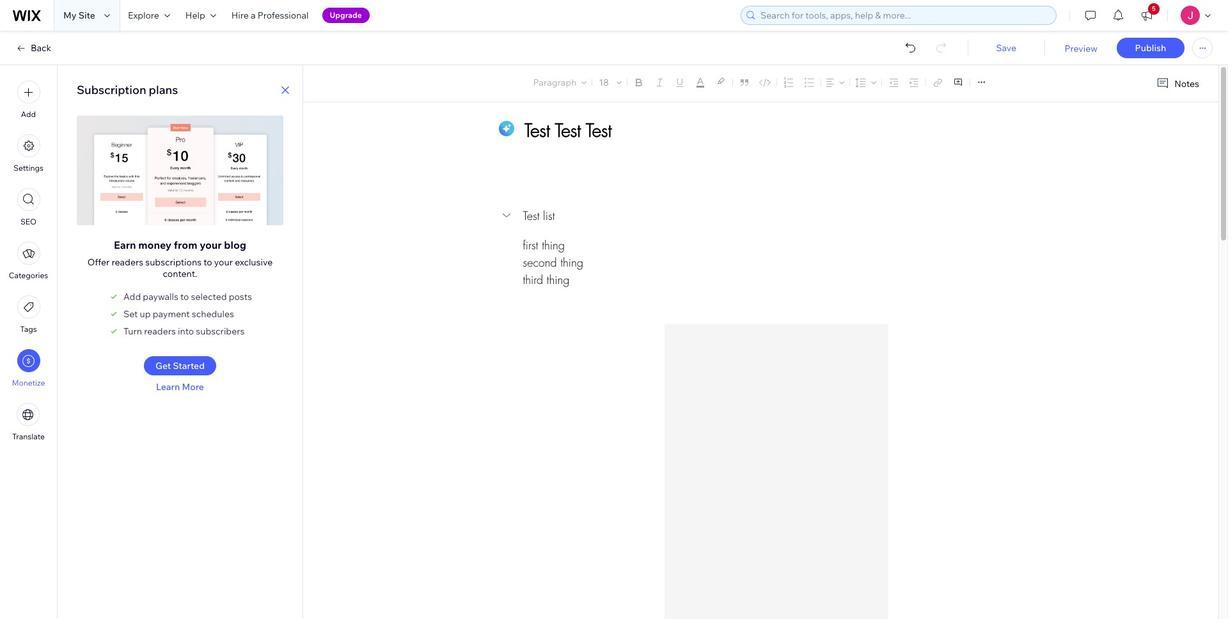 Task type: vqa. For each thing, say whether or not it's contained in the screenshot.
8
no



Task type: locate. For each thing, give the bounding box(es) containing it.
test
[[523, 208, 540, 223]]

a
[[251, 10, 256, 21]]

1 vertical spatial to
[[180, 291, 189, 303]]

Search for tools, apps, help & more... field
[[757, 6, 1053, 24]]

settings
[[13, 163, 43, 173]]

0 horizontal spatial readers
[[112, 257, 143, 268]]

to
[[204, 257, 212, 268], [180, 291, 189, 303]]

exclusive
[[235, 257, 273, 268]]

learn
[[156, 382, 180, 393]]

add up settings button
[[21, 109, 36, 119]]

site
[[78, 10, 95, 21]]

content.
[[163, 268, 197, 280]]

readers down payment
[[144, 326, 176, 338]]

0 vertical spatial readers
[[112, 257, 143, 268]]

1 vertical spatial thing
[[561, 255, 584, 270]]

add for add paywalls to selected posts set up payment schedules turn readers into subscribers
[[124, 291, 141, 303]]

paywalls
[[143, 291, 178, 303]]

add button
[[17, 81, 40, 119]]

Add a Catchy Title text field
[[524, 118, 984, 142]]

menu
[[0, 73, 57, 449]]

to up payment
[[180, 291, 189, 303]]

your
[[200, 239, 222, 252], [214, 257, 233, 268]]

hire
[[231, 10, 249, 21]]

thing up second
[[542, 238, 565, 253]]

add inside add paywalls to selected posts set up payment schedules turn readers into subscribers
[[124, 291, 141, 303]]

add up set
[[124, 291, 141, 303]]

payment
[[153, 309, 190, 320]]

your left blog
[[200, 239, 222, 252]]

help
[[185, 10, 205, 21]]

thing right second
[[561, 255, 584, 270]]

up
[[140, 309, 151, 320]]

add inside button
[[21, 109, 36, 119]]

upgrade button
[[322, 8, 370, 23]]

thing
[[542, 238, 565, 253], [561, 255, 584, 270], [547, 273, 570, 287]]

preview
[[1065, 43, 1098, 54]]

0 vertical spatial add
[[21, 109, 36, 119]]

second
[[523, 255, 557, 270]]

readers
[[112, 257, 143, 268], [144, 326, 176, 338]]

1 vertical spatial your
[[214, 257, 233, 268]]

0 horizontal spatial add
[[21, 109, 36, 119]]

your down blog
[[214, 257, 233, 268]]

back
[[31, 42, 51, 54]]

thing right 'third' at the top
[[547, 273, 570, 287]]

started
[[173, 361, 205, 372]]

0 horizontal spatial to
[[180, 291, 189, 303]]

to inside earn money from your blog offer readers subscriptions to your exclusive content.
[[204, 257, 212, 268]]

plans
[[149, 83, 178, 97]]

0 vertical spatial to
[[204, 257, 212, 268]]

set
[[124, 309, 138, 320]]

monetize button
[[12, 349, 45, 388]]

subscriptions
[[145, 257, 202, 268]]

menu containing add
[[0, 73, 57, 449]]

1 horizontal spatial readers
[[144, 326, 176, 338]]

settings button
[[13, 134, 43, 173]]

add paywalls to selected posts set up payment schedules turn readers into subscribers
[[124, 291, 252, 338]]

readers down earn
[[112, 257, 143, 268]]

tags
[[20, 324, 37, 334]]

readers inside add paywalls to selected posts set up payment schedules turn readers into subscribers
[[144, 326, 176, 338]]

more
[[182, 382, 204, 393]]

1 vertical spatial readers
[[144, 326, 176, 338]]

earn money from your blog offer readers subscriptions to your exclusive content.
[[88, 239, 273, 280]]

categories
[[9, 271, 48, 280]]

1 vertical spatial add
[[124, 291, 141, 303]]

get started
[[155, 361, 205, 372]]

schedules
[[192, 309, 234, 320]]

get started button
[[144, 357, 216, 376]]

hire a professional
[[231, 10, 309, 21]]

add
[[21, 109, 36, 119], [124, 291, 141, 303]]

to right content.
[[204, 257, 212, 268]]

upgrade
[[330, 10, 362, 20]]

1 horizontal spatial to
[[204, 257, 212, 268]]

1 horizontal spatial add
[[124, 291, 141, 303]]



Task type: describe. For each thing, give the bounding box(es) containing it.
learn more
[[156, 382, 204, 393]]

tags button
[[17, 296, 40, 334]]

from
[[174, 239, 197, 252]]

professional
[[258, 10, 309, 21]]

paragraph button
[[531, 74, 590, 92]]

subscription plans
[[77, 83, 178, 97]]

test list
[[523, 208, 555, 223]]

into
[[178, 326, 194, 338]]

explore
[[128, 10, 159, 21]]

publish button
[[1117, 38, 1185, 58]]

my site
[[63, 10, 95, 21]]

notes
[[1175, 78, 1200, 89]]

2 vertical spatial thing
[[547, 273, 570, 287]]

earn
[[114, 239, 136, 252]]

0 vertical spatial your
[[200, 239, 222, 252]]

hire a professional link
[[224, 0, 316, 31]]

save
[[996, 42, 1017, 54]]

preview button
[[1065, 43, 1098, 54]]

seo button
[[17, 188, 40, 227]]

5
[[1153, 4, 1156, 13]]

first thing second thing third thing
[[523, 238, 584, 287]]

seo
[[20, 217, 37, 227]]

help button
[[178, 0, 224, 31]]

get
[[155, 361, 171, 372]]

readers inside earn money from your blog offer readers subscriptions to your exclusive content.
[[112, 257, 143, 268]]

my
[[63, 10, 76, 21]]

selected
[[191, 291, 227, 303]]

0 vertical spatial thing
[[542, 238, 565, 253]]

learn more link
[[156, 382, 204, 393]]

subscription
[[77, 83, 146, 97]]

save button
[[981, 42, 1033, 54]]

turn
[[124, 326, 142, 338]]

first
[[523, 238, 539, 253]]

list
[[543, 208, 555, 223]]

publish
[[1136, 42, 1167, 54]]

5 button
[[1133, 0, 1162, 31]]

subscribers
[[196, 326, 245, 338]]

posts
[[229, 291, 252, 303]]

blog
[[224, 239, 246, 252]]

third
[[523, 273, 543, 287]]

categories button
[[9, 242, 48, 280]]

money
[[138, 239, 172, 252]]

translate button
[[12, 403, 45, 442]]

paragraph
[[533, 77, 577, 88]]

to inside add paywalls to selected posts set up payment schedules turn readers into subscribers
[[180, 291, 189, 303]]

add for add
[[21, 109, 36, 119]]

notes button
[[1152, 75, 1204, 92]]

translate
[[12, 432, 45, 442]]

monetize
[[12, 378, 45, 388]]

back button
[[15, 42, 51, 54]]

offer
[[88, 257, 110, 268]]



